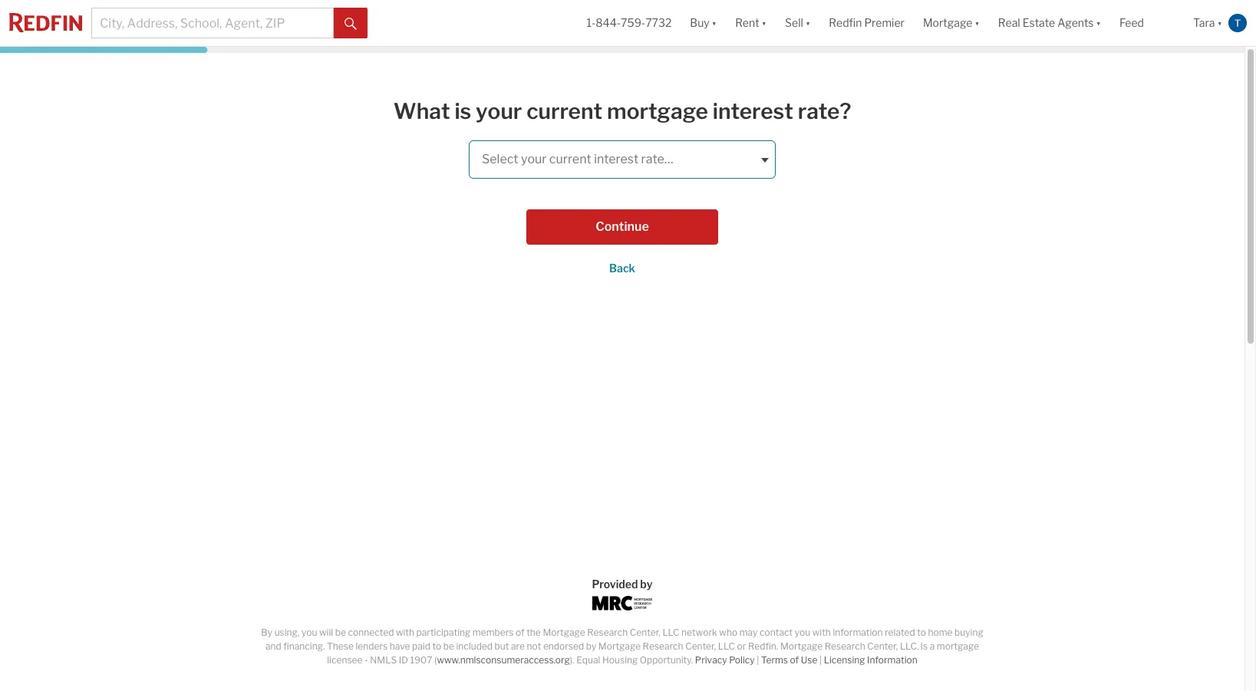 Task type: vqa. For each thing, say whether or not it's contained in the screenshot.
Rent ▾ dropdown button
yes



Task type: describe. For each thing, give the bounding box(es) containing it.
1 you from the left
[[302, 627, 317, 639]]

buy
[[690, 16, 710, 29]]

information
[[868, 655, 918, 666]]

who
[[720, 627, 738, 639]]

real
[[999, 16, 1021, 29]]

interest
[[594, 152, 639, 166]]

network
[[682, 627, 718, 639]]

housing
[[603, 655, 638, 666]]

nmls
[[370, 655, 397, 666]]

or
[[737, 641, 747, 653]]

provided
[[592, 578, 638, 591]]

tara
[[1194, 16, 1216, 29]]

of for members
[[516, 627, 525, 639]]

will
[[319, 627, 333, 639]]

by inside by using, you will be connected with participating members of the mortgage research center, llc network who may contact you with information related to home buying and financing. these lenders have paid to be included but are not endorsed by mortgage research center, llc or redfin. mortgage research center, llc. is a mortgage licensee - nmls id 1907 (
[[586, 641, 597, 653]]

1 horizontal spatial be
[[444, 641, 454, 653]]

participating
[[417, 627, 471, 639]]

interest rate?
[[713, 98, 852, 124]]

user photo image
[[1229, 14, 1248, 32]]

back
[[610, 261, 636, 275]]

endorsed
[[543, 641, 584, 653]]

feed button
[[1111, 0, 1185, 46]]

rate…
[[642, 152, 674, 166]]

sell
[[785, 16, 804, 29]]

0 vertical spatial be
[[335, 627, 346, 639]]

are
[[511, 641, 525, 653]]

premier
[[865, 16, 905, 29]]

included
[[456, 641, 493, 653]]

terms of use link
[[762, 655, 818, 666]]

1-844-759-7732
[[587, 16, 672, 29]]

mortgage research center image
[[593, 597, 653, 611]]

privacy policy link
[[695, 655, 755, 666]]

real estate agents ▾
[[999, 16, 1102, 29]]

buy ▾
[[690, 16, 717, 29]]

opportunity.
[[640, 655, 694, 666]]

mortgage ▾
[[924, 16, 980, 29]]

buy ▾ button
[[690, 0, 717, 46]]

844-
[[596, 16, 621, 29]]

select
[[482, 152, 519, 166]]

0 horizontal spatial research
[[587, 627, 628, 639]]

sell ▾
[[785, 16, 811, 29]]

use
[[801, 655, 818, 666]]

1 vertical spatial your
[[521, 152, 547, 166]]

City, Address, School, Agent, ZIP search field
[[91, 8, 334, 38]]

real estate agents ▾ button
[[990, 0, 1111, 46]]

contact
[[760, 627, 793, 639]]

mortgage ▾ button
[[924, 0, 980, 46]]

0 horizontal spatial center,
[[630, 627, 661, 639]]

may
[[740, 627, 758, 639]]

the
[[527, 627, 541, 639]]

1 horizontal spatial to
[[918, 627, 927, 639]]

mortgage ▾ button
[[914, 0, 990, 46]]

a
[[930, 641, 935, 653]]

1-
[[587, 16, 596, 29]]

0 vertical spatial llc
[[663, 627, 680, 639]]

provided by
[[592, 578, 653, 591]]

connected
[[348, 627, 394, 639]]

1 horizontal spatial by
[[641, 578, 653, 591]]

these
[[327, 641, 354, 653]]

paid
[[412, 641, 431, 653]]

1 vertical spatial current
[[550, 152, 592, 166]]

feed
[[1120, 16, 1145, 29]]

related
[[885, 627, 916, 639]]

estate
[[1023, 16, 1056, 29]]

www.nmlsconsumeraccess.org ). equal housing opportunity. privacy policy | terms of use | licensing information
[[437, 655, 918, 666]]

rent ▾
[[736, 16, 767, 29]]

▾ for sell ▾
[[806, 16, 811, 29]]

2 you from the left
[[795, 627, 811, 639]]

mortgage inside by using, you will be connected with participating members of the mortgage research center, llc network who may contact you with information related to home buying and financing. these lenders have paid to be included but are not endorsed by mortgage research center, llc or redfin. mortgage research center, llc. is a mortgage licensee - nmls id 1907 (
[[937, 641, 980, 653]]

licensee
[[327, 655, 363, 666]]

0 horizontal spatial is
[[455, 98, 472, 124]]

agents
[[1058, 16, 1094, 29]]

rent
[[736, 16, 760, 29]]

0 horizontal spatial mortgage
[[607, 98, 709, 124]]

not
[[527, 641, 542, 653]]

by using, you will be connected with participating members of the mortgage research center, llc network who may contact you with information related to home buying and financing. these lenders have paid to be included but are not endorsed by mortgage research center, llc or redfin. mortgage research center, llc. is a mortgage licensee - nmls id 1907 (
[[261, 627, 984, 666]]

real estate agents ▾ link
[[999, 0, 1102, 46]]

2 horizontal spatial research
[[825, 641, 866, 653]]



Task type: locate. For each thing, give the bounding box(es) containing it.
redfin premier button
[[820, 0, 914, 46]]

id
[[399, 655, 408, 666]]

lenders
[[356, 641, 388, 653]]

▾ right tara
[[1218, 16, 1223, 29]]

▾ inside sell ▾ dropdown button
[[806, 16, 811, 29]]

▾ left real
[[975, 16, 980, 29]]

mortgage left real
[[924, 16, 973, 29]]

▾ inside rent ▾ dropdown button
[[762, 16, 767, 29]]

research
[[587, 627, 628, 639], [643, 641, 684, 653], [825, 641, 866, 653]]

and
[[266, 641, 282, 653]]

mortgage
[[607, 98, 709, 124], [937, 641, 980, 653]]

redfin premier
[[829, 16, 905, 29]]

1 vertical spatial llc
[[718, 641, 735, 653]]

center,
[[630, 627, 661, 639], [686, 641, 717, 653], [868, 641, 899, 653]]

2 with from the left
[[813, 627, 831, 639]]

of left use
[[790, 655, 799, 666]]

redfin
[[829, 16, 863, 29]]

759-
[[621, 16, 646, 29]]

1 horizontal spatial |
[[820, 655, 822, 666]]

equal
[[577, 655, 601, 666]]

center, up information
[[868, 641, 899, 653]]

is right what
[[455, 98, 472, 124]]

llc up privacy policy link
[[718, 641, 735, 653]]

submit search image
[[345, 17, 357, 30]]

1907
[[410, 655, 433, 666]]

you up financing.
[[302, 627, 317, 639]]

▾ inside mortgage ▾ dropdown button
[[975, 16, 980, 29]]

continue
[[596, 219, 649, 234]]

0 vertical spatial your
[[476, 98, 522, 124]]

with up have at the bottom left of page
[[396, 627, 415, 639]]

2 | from the left
[[820, 655, 822, 666]]

is inside by using, you will be connected with participating members of the mortgage research center, llc network who may contact you with information related to home buying and financing. these lenders have paid to be included but are not endorsed by mortgage research center, llc or redfin. mortgage research center, llc. is a mortgage licensee - nmls id 1907 (
[[921, 641, 928, 653]]

back button
[[610, 261, 636, 275]]

1 | from the left
[[757, 655, 760, 666]]

-
[[365, 655, 368, 666]]

▾ right rent at the top right of the page
[[762, 16, 767, 29]]

financing.
[[284, 641, 325, 653]]

▾ for rent ▾
[[762, 16, 767, 29]]

with up use
[[813, 627, 831, 639]]

0 horizontal spatial by
[[586, 641, 597, 653]]

buy ▾ button
[[681, 0, 726, 46]]

▾ right agents
[[1097, 16, 1102, 29]]

be up these
[[335, 627, 346, 639]]

2 ▾ from the left
[[762, 16, 767, 29]]

1 horizontal spatial center,
[[686, 641, 717, 653]]

1 vertical spatial mortgage
[[937, 641, 980, 653]]

continue button
[[527, 209, 719, 245]]

research up licensing
[[825, 641, 866, 653]]

6 ▾ from the left
[[1218, 16, 1223, 29]]

mortgage up endorsed
[[543, 627, 586, 639]]

current left interest
[[550, 152, 592, 166]]

mortgage up housing
[[599, 641, 641, 653]]

privacy
[[695, 655, 728, 666]]

▾
[[712, 16, 717, 29], [762, 16, 767, 29], [806, 16, 811, 29], [975, 16, 980, 29], [1097, 16, 1102, 29], [1218, 16, 1223, 29]]

your right select
[[521, 152, 547, 166]]

licensing
[[824, 655, 866, 666]]

center, up "opportunity."
[[630, 627, 661, 639]]

mortgage down "buying"
[[937, 641, 980, 653]]

is
[[455, 98, 472, 124], [921, 641, 928, 653]]

1 vertical spatial by
[[586, 641, 597, 653]]

0 horizontal spatial |
[[757, 655, 760, 666]]

what is your current mortgage interest rate?
[[394, 98, 852, 124]]

1 horizontal spatial llc
[[718, 641, 735, 653]]

0 vertical spatial is
[[455, 98, 472, 124]]

research up "opportunity."
[[643, 641, 684, 653]]

▾ inside real estate agents ▾ link
[[1097, 16, 1102, 29]]

0 vertical spatial of
[[516, 627, 525, 639]]

research up housing
[[587, 627, 628, 639]]

home
[[929, 627, 953, 639]]

mortgage up rate…
[[607, 98, 709, 124]]

▾ right buy
[[712, 16, 717, 29]]

be
[[335, 627, 346, 639], [444, 641, 454, 653]]

0 horizontal spatial of
[[516, 627, 525, 639]]

7732
[[646, 16, 672, 29]]

www.nmlsconsumeraccess.org link
[[437, 655, 570, 666]]

by up the mortgage research center 'image'
[[641, 578, 653, 591]]

sell ▾ button
[[776, 0, 820, 46]]

to up (
[[433, 641, 442, 653]]

0 horizontal spatial be
[[335, 627, 346, 639]]

to
[[918, 627, 927, 639], [433, 641, 442, 653]]

current up the select your current interest rate…
[[527, 98, 603, 124]]

1 horizontal spatial research
[[643, 641, 684, 653]]

is left the a
[[921, 641, 928, 653]]

policy
[[730, 655, 755, 666]]

by
[[261, 627, 273, 639]]

0 horizontal spatial to
[[433, 641, 442, 653]]

have
[[390, 641, 410, 653]]

2 horizontal spatial center,
[[868, 641, 899, 653]]

1 horizontal spatial is
[[921, 641, 928, 653]]

▾ inside buy ▾ dropdown button
[[712, 16, 717, 29]]

3 ▾ from the left
[[806, 16, 811, 29]]

www.nmlsconsumeraccess.org
[[437, 655, 570, 666]]

with
[[396, 627, 415, 639], [813, 627, 831, 639]]

1 vertical spatial is
[[921, 641, 928, 653]]

1 vertical spatial to
[[433, 641, 442, 653]]

by up equal
[[586, 641, 597, 653]]

▾ for tara ▾
[[1218, 16, 1223, 29]]

terms
[[762, 655, 789, 666]]

you right contact
[[795, 627, 811, 639]]

members
[[473, 627, 514, 639]]

1 horizontal spatial with
[[813, 627, 831, 639]]

llc.
[[901, 641, 919, 653]]

1 horizontal spatial of
[[790, 655, 799, 666]]

buying
[[955, 627, 984, 639]]

be down "participating"
[[444, 641, 454, 653]]

using,
[[275, 627, 300, 639]]

).
[[570, 655, 575, 666]]

5 ▾ from the left
[[1097, 16, 1102, 29]]

4 ▾ from the left
[[975, 16, 980, 29]]

rent ▾ button
[[726, 0, 776, 46]]

tara ▾
[[1194, 16, 1223, 29]]

but
[[495, 641, 509, 653]]

1 horizontal spatial you
[[795, 627, 811, 639]]

sell ▾ button
[[785, 0, 811, 46]]

you
[[302, 627, 317, 639], [795, 627, 811, 639]]

1 horizontal spatial mortgage
[[937, 641, 980, 653]]

rent ▾ button
[[736, 0, 767, 46]]

to up llc. on the bottom right
[[918, 627, 927, 639]]

redfin.
[[748, 641, 779, 653]]

▾ for buy ▾
[[712, 16, 717, 29]]

1 with from the left
[[396, 627, 415, 639]]

1 vertical spatial be
[[444, 641, 454, 653]]

mortgage
[[924, 16, 973, 29], [543, 627, 586, 639], [599, 641, 641, 653], [781, 641, 823, 653]]

information
[[833, 627, 883, 639]]

1 vertical spatial of
[[790, 655, 799, 666]]

llc up "opportunity."
[[663, 627, 680, 639]]

mortgage up use
[[781, 641, 823, 653]]

current
[[527, 98, 603, 124], [550, 152, 592, 166]]

of left the
[[516, 627, 525, 639]]

| down redfin.
[[757, 655, 760, 666]]

1 ▾ from the left
[[712, 16, 717, 29]]

(
[[434, 655, 437, 666]]

center, down network on the right
[[686, 641, 717, 653]]

mortgage inside dropdown button
[[924, 16, 973, 29]]

0 vertical spatial by
[[641, 578, 653, 591]]

▾ right sell
[[806, 16, 811, 29]]

your up select
[[476, 98, 522, 124]]

select your current interest rate…
[[482, 152, 674, 166]]

▾ for mortgage ▾
[[975, 16, 980, 29]]

licensing information link
[[824, 655, 918, 666]]

of for terms
[[790, 655, 799, 666]]

llc
[[663, 627, 680, 639], [718, 641, 735, 653]]

0 vertical spatial mortgage
[[607, 98, 709, 124]]

what
[[394, 98, 450, 124]]

0 horizontal spatial you
[[302, 627, 317, 639]]

0 horizontal spatial with
[[396, 627, 415, 639]]

1-844-759-7732 link
[[587, 16, 672, 29]]

by
[[641, 578, 653, 591], [586, 641, 597, 653]]

0 horizontal spatial llc
[[663, 627, 680, 639]]

of
[[516, 627, 525, 639], [790, 655, 799, 666]]

| right use
[[820, 655, 822, 666]]

0 vertical spatial to
[[918, 627, 927, 639]]

0 vertical spatial current
[[527, 98, 603, 124]]

of inside by using, you will be connected with participating members of the mortgage research center, llc network who may contact you with information related to home buying and financing. these lenders have paid to be included but are not endorsed by mortgage research center, llc or redfin. mortgage research center, llc. is a mortgage licensee - nmls id 1907 (
[[516, 627, 525, 639]]



